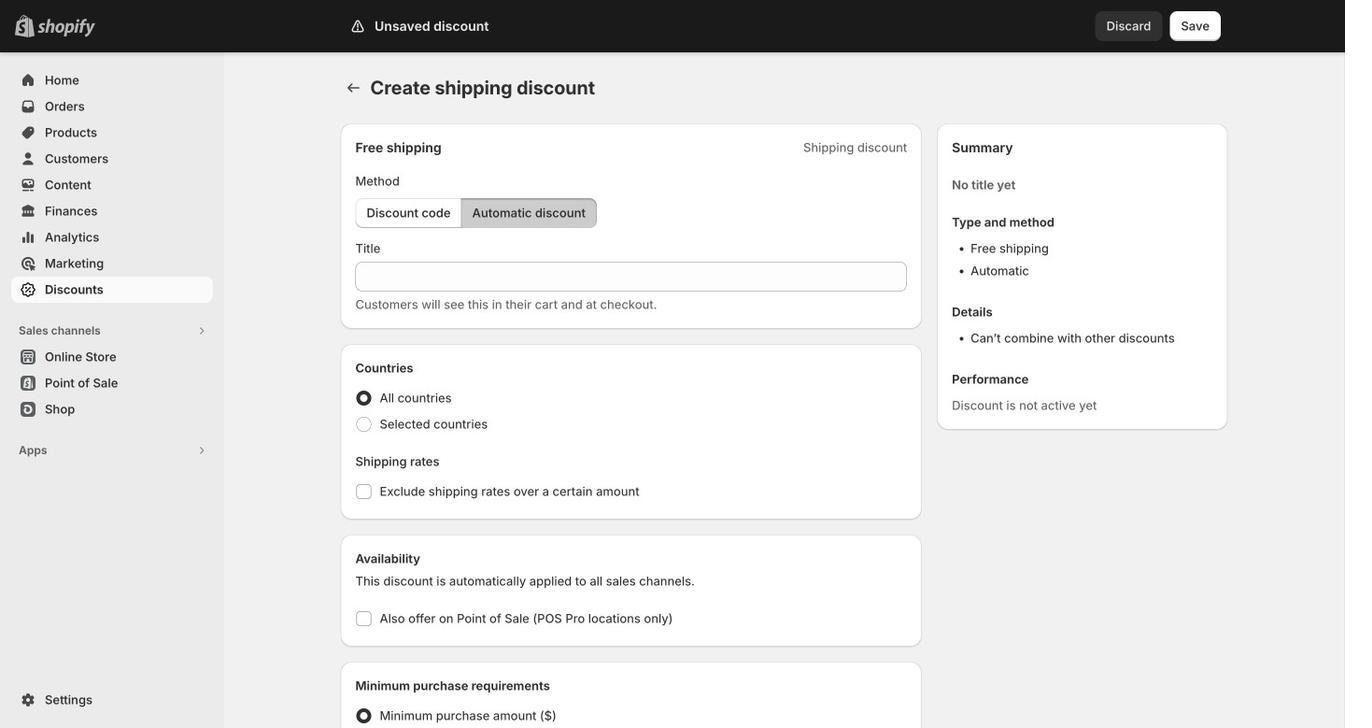 Task type: vqa. For each thing, say whether or not it's contained in the screenshot.
left store
no



Task type: locate. For each thing, give the bounding box(es) containing it.
None text field
[[356, 262, 908, 292]]

shopify image
[[37, 18, 95, 37]]



